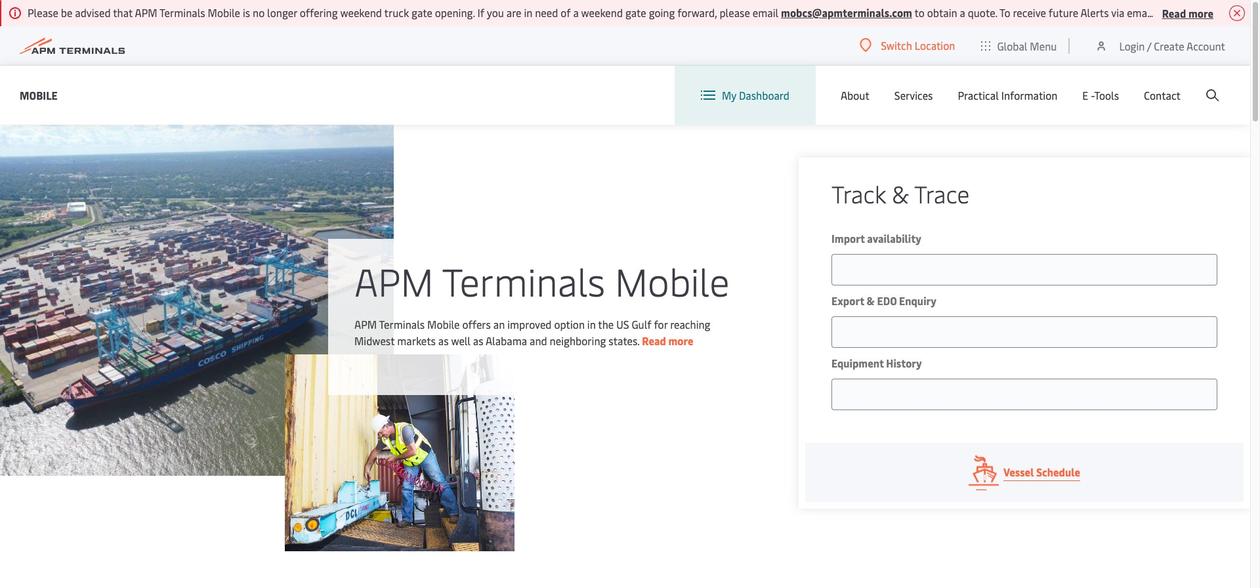 Task type: describe. For each thing, give the bounding box(es) containing it.
2 weekend from the left
[[581, 5, 623, 20]]

2 please from the left
[[1193, 5, 1224, 20]]

switch location button
[[860, 38, 955, 53]]

trace
[[914, 177, 970, 209]]

mobile secondary image
[[285, 354, 514, 551]]

need
[[535, 5, 558, 20]]

my dashboard
[[722, 88, 790, 102]]

apm terminals mobile
[[354, 254, 730, 306]]

alerts
[[1081, 5, 1109, 20]]

about button
[[841, 66, 870, 125]]

contact
[[1144, 88, 1181, 102]]

read more button
[[1162, 5, 1214, 21]]

no
[[253, 5, 265, 20]]

that
[[113, 5, 133, 20]]

read more for read more link
[[642, 333, 694, 348]]

be
[[61, 5, 72, 20]]

history
[[886, 356, 922, 370]]

equipment history
[[832, 356, 922, 370]]

read for the read more button
[[1162, 6, 1186, 20]]

an
[[493, 317, 505, 331]]

track & trace
[[832, 177, 970, 209]]

terminals for apm terminals mobile offers an improved option in the us gulf for reaching midwest markets as well as alabama and neighboring states.
[[379, 317, 425, 331]]

equipment
[[832, 356, 884, 370]]

1 a from the left
[[573, 5, 579, 20]]

alabama
[[486, 333, 527, 348]]

enquiry
[[899, 293, 937, 308]]

about
[[841, 88, 870, 102]]

gulf
[[632, 317, 651, 331]]

information
[[1001, 88, 1058, 102]]

availability
[[867, 231, 922, 245]]

states.
[[609, 333, 640, 348]]

login
[[1119, 38, 1145, 53]]

midwest
[[354, 333, 395, 348]]

practical
[[958, 88, 999, 102]]

neighboring
[[550, 333, 606, 348]]

vessel
[[1004, 465, 1034, 479]]

practical information button
[[958, 66, 1058, 125]]

login / create account link
[[1095, 26, 1225, 65]]

read more for the read more button
[[1162, 6, 1214, 20]]

read more link
[[642, 333, 694, 348]]

0 horizontal spatial in
[[524, 5, 532, 20]]

opening.
[[435, 5, 475, 20]]

apm for apm terminals mobile offers an improved option in the us gulf for reaching midwest markets as well as alabama and neighboring states.
[[354, 317, 377, 331]]

mobile inside apm terminals mobile offers an improved option in the us gulf for reaching midwest markets as well as alabama and neighboring states.
[[427, 317, 460, 331]]

vessel schedule link
[[805, 443, 1244, 502]]

reaching
[[670, 317, 711, 331]]

& for edo
[[867, 293, 875, 308]]

for
[[654, 317, 668, 331]]

sms,
[[1168, 5, 1191, 20]]

2 as from the left
[[473, 333, 483, 348]]

edo
[[877, 293, 897, 308]]

contact button
[[1144, 66, 1181, 125]]

0 horizontal spatial terminals
[[159, 5, 205, 20]]

longer
[[267, 5, 297, 20]]

services
[[894, 88, 933, 102]]

apm terminals mobile offers an improved option in the us gulf for reaching midwest markets as well as alabama and neighboring states.
[[354, 317, 711, 348]]

2 gate from the left
[[626, 5, 646, 20]]

1 gate from the left
[[412, 5, 432, 20]]

import availability
[[832, 231, 922, 245]]

switch
[[881, 38, 912, 53]]

in inside apm terminals mobile offers an improved option in the us gulf for reaching midwest markets as well as alabama and neighboring states.
[[587, 317, 596, 331]]

advised
[[75, 5, 111, 20]]

please
[[28, 5, 58, 20]]

2 email from the left
[[1127, 5, 1153, 20]]

switch location
[[881, 38, 955, 53]]

vessel schedule
[[1004, 465, 1080, 479]]

xin da yang zhou  docked at apm terminals mobile image
[[0, 125, 394, 476]]

offering
[[300, 5, 338, 20]]

/
[[1147, 38, 1152, 53]]

improved
[[507, 317, 552, 331]]

markets
[[397, 333, 436, 348]]

and
[[530, 333, 547, 348]]

via
[[1111, 5, 1125, 20]]

well
[[451, 333, 471, 348]]

global menu
[[997, 38, 1057, 53]]

receive
[[1013, 5, 1046, 20]]



Task type: vqa. For each thing, say whether or not it's contained in the screenshot.
CLEAR
no



Task type: locate. For each thing, give the bounding box(es) containing it.
read inside button
[[1162, 6, 1186, 20]]

e
[[1083, 88, 1088, 102]]

0 horizontal spatial more
[[668, 333, 694, 348]]

0 vertical spatial read
[[1162, 6, 1186, 20]]

1 please from the left
[[720, 5, 750, 20]]

2 vertical spatial apm
[[354, 317, 377, 331]]

1 horizontal spatial &
[[892, 177, 909, 209]]

create
[[1154, 38, 1184, 53]]

1 horizontal spatial please
[[1193, 5, 1224, 20]]

account
[[1187, 38, 1225, 53]]

option
[[554, 317, 585, 331]]

-
[[1091, 88, 1094, 102]]

0 horizontal spatial read
[[642, 333, 666, 348]]

terminals right that at the top of the page
[[159, 5, 205, 20]]

0 vertical spatial more
[[1189, 6, 1214, 20]]

&
[[892, 177, 909, 209], [867, 293, 875, 308]]

the
[[598, 317, 614, 331]]

terminals up improved
[[442, 254, 605, 306]]

future
[[1049, 5, 1078, 20]]

1 weekend from the left
[[340, 5, 382, 20]]

quote. to
[[968, 5, 1011, 20]]

are
[[507, 5, 521, 20]]

weekend left truck
[[340, 5, 382, 20]]

please right forward, at the top right of page
[[720, 5, 750, 20]]

read down for
[[642, 333, 666, 348]]

1 horizontal spatial weekend
[[581, 5, 623, 20]]

1 horizontal spatial in
[[587, 317, 596, 331]]

in left the
[[587, 317, 596, 331]]

services button
[[894, 66, 933, 125]]

location
[[915, 38, 955, 53]]

0 horizontal spatial read more
[[642, 333, 694, 348]]

terminals for apm terminals mobile
[[442, 254, 605, 306]]

0 horizontal spatial weekend
[[340, 5, 382, 20]]

2 a from the left
[[960, 5, 965, 20]]

gate right truck
[[412, 5, 432, 20]]

my
[[722, 88, 736, 102]]

1 horizontal spatial gate
[[626, 5, 646, 20]]

1 horizontal spatial terminals
[[379, 317, 425, 331]]

1 vertical spatial apm
[[354, 254, 434, 306]]

email
[[753, 5, 779, 20], [1127, 5, 1153, 20]]

or
[[1156, 5, 1165, 20]]

read
[[1162, 6, 1186, 20], [642, 333, 666, 348]]

0 vertical spatial apm
[[135, 5, 157, 20]]

more down reaching
[[668, 333, 694, 348]]

1 horizontal spatial a
[[960, 5, 965, 20]]

export
[[832, 293, 864, 308]]

of
[[561, 5, 571, 20]]

obtain
[[927, 5, 957, 20]]

mobcs@apmterminals.com link
[[781, 5, 912, 20]]

as left well
[[438, 333, 449, 348]]

1 vertical spatial more
[[668, 333, 694, 348]]

as down offers
[[473, 333, 483, 348]]

more inside button
[[1189, 6, 1214, 20]]

0 vertical spatial &
[[892, 177, 909, 209]]

e -tools
[[1083, 88, 1119, 102]]

please
[[720, 5, 750, 20], [1193, 5, 1224, 20]]

0 horizontal spatial a
[[573, 5, 579, 20]]

more for the read more button
[[1189, 6, 1214, 20]]

0 horizontal spatial please
[[720, 5, 750, 20]]

tools
[[1094, 88, 1119, 102]]

2 vertical spatial terminals
[[379, 317, 425, 331]]

a
[[573, 5, 579, 20], [960, 5, 965, 20]]

2 horizontal spatial terminals
[[442, 254, 605, 306]]

more for read more link
[[668, 333, 694, 348]]

in
[[524, 5, 532, 20], [587, 317, 596, 331]]

read more down for
[[642, 333, 694, 348]]

forward,
[[678, 5, 717, 20]]

terminals up markets
[[379, 317, 425, 331]]

read for read more link
[[642, 333, 666, 348]]

import
[[832, 231, 865, 245]]

0 horizontal spatial as
[[438, 333, 449, 348]]

export & edo enquiry
[[832, 293, 937, 308]]

terminals inside apm terminals mobile offers an improved option in the us gulf for reaching midwest markets as well as alabama and neighboring states.
[[379, 317, 425, 331]]

0 vertical spatial read more
[[1162, 6, 1214, 20]]

truck
[[384, 5, 409, 20]]

1 email from the left
[[753, 5, 779, 20]]

close alert image
[[1229, 5, 1245, 21]]

mobcs@apmterminals.com
[[781, 5, 912, 20]]

0 horizontal spatial email
[[753, 5, 779, 20]]

0 horizontal spatial gate
[[412, 5, 432, 20]]

a right obtain
[[960, 5, 965, 20]]

1 vertical spatial read
[[642, 333, 666, 348]]

to
[[915, 5, 925, 20]]

dashboard
[[739, 88, 790, 102]]

1 horizontal spatial email
[[1127, 5, 1153, 20]]

1 vertical spatial read more
[[642, 333, 694, 348]]

1 vertical spatial in
[[587, 317, 596, 331]]

e -tools button
[[1083, 66, 1119, 125]]

please left the close alert image
[[1193, 5, 1224, 20]]

you
[[487, 5, 504, 20]]

1 horizontal spatial read more
[[1162, 6, 1214, 20]]

menu
[[1030, 38, 1057, 53]]

more up the account
[[1189, 6, 1214, 20]]

us
[[616, 317, 629, 331]]

going
[[649, 5, 675, 20]]

& left trace
[[892, 177, 909, 209]]

gate left going
[[626, 5, 646, 20]]

track
[[832, 177, 886, 209]]

apm
[[135, 5, 157, 20], [354, 254, 434, 306], [354, 317, 377, 331]]

if
[[478, 5, 485, 20]]

as
[[438, 333, 449, 348], [473, 333, 483, 348]]

please be advised that apm terminals mobile is no longer offering weekend truck gate opening. if you are in need of a weekend gate going forward, please email mobcs@apmterminals.com to obtain a quote. to receive future alerts via email or sms, please
[[28, 5, 1226, 20]]

mobile link
[[20, 87, 58, 103]]

1 horizontal spatial read
[[1162, 6, 1186, 20]]

read up login / create account
[[1162, 6, 1186, 20]]

global menu button
[[968, 26, 1070, 65]]

a right 'of'
[[573, 5, 579, 20]]

0 horizontal spatial &
[[867, 293, 875, 308]]

0 vertical spatial terminals
[[159, 5, 205, 20]]

login / create account
[[1119, 38, 1225, 53]]

read more up login / create account
[[1162, 6, 1214, 20]]

1 vertical spatial &
[[867, 293, 875, 308]]

1 horizontal spatial more
[[1189, 6, 1214, 20]]

1 horizontal spatial as
[[473, 333, 483, 348]]

1 vertical spatial terminals
[[442, 254, 605, 306]]

weekend right 'of'
[[581, 5, 623, 20]]

apm inside apm terminals mobile offers an improved option in the us gulf for reaching midwest markets as well as alabama and neighboring states.
[[354, 317, 377, 331]]

terminals
[[159, 5, 205, 20], [442, 254, 605, 306], [379, 317, 425, 331]]

0 vertical spatial in
[[524, 5, 532, 20]]

& for trace
[[892, 177, 909, 209]]

mobile
[[208, 5, 240, 20], [20, 88, 58, 102], [615, 254, 730, 306], [427, 317, 460, 331]]

my dashboard button
[[701, 66, 790, 125]]

apm for apm terminals mobile
[[354, 254, 434, 306]]

practical information
[[958, 88, 1058, 102]]

1 as from the left
[[438, 333, 449, 348]]

& left edo
[[867, 293, 875, 308]]

schedule
[[1036, 465, 1080, 479]]

in right are
[[524, 5, 532, 20]]

offers
[[462, 317, 491, 331]]

global
[[997, 38, 1028, 53]]

is
[[243, 5, 250, 20]]



